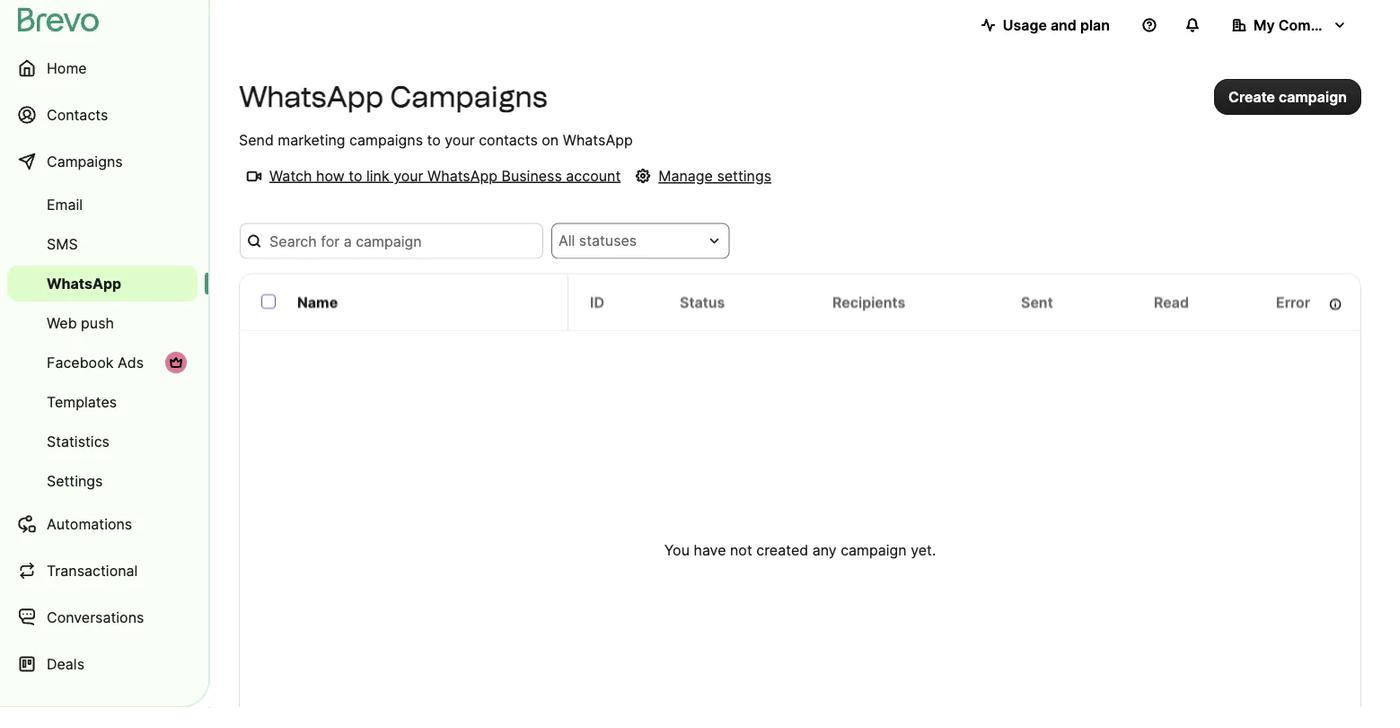 Task type: describe. For each thing, give the bounding box(es) containing it.
0 horizontal spatial campaign
[[841, 542, 907, 559]]

facebook ads
[[47, 354, 144, 371]]

manage settings
[[658, 167, 771, 185]]

statuses
[[579, 232, 637, 250]]

home link
[[7, 47, 198, 90]]

to inside "link"
[[349, 167, 362, 185]]

and
[[1051, 16, 1077, 34]]

read
[[1154, 293, 1189, 311]]

web
[[47, 314, 77, 332]]

usage
[[1003, 16, 1047, 34]]

create campaign
[[1229, 88, 1347, 106]]

templates link
[[7, 384, 198, 420]]

name
[[297, 293, 338, 311]]

conversations link
[[7, 596, 198, 639]]

manage settings link
[[628, 165, 771, 187]]

you have not created any campaign yet.
[[664, 542, 936, 559]]

settings
[[47, 472, 103, 490]]

whatsapp up account
[[563, 131, 633, 149]]

sms
[[47, 235, 78, 253]]

0 vertical spatial campaigns
[[390, 79, 547, 114]]

usage and plan
[[1003, 16, 1110, 34]]

my
[[1254, 16, 1275, 34]]

whatsapp inside "link"
[[427, 167, 498, 185]]

manage
[[658, 167, 713, 185]]

whatsapp link
[[7, 266, 198, 302]]

transactional
[[47, 562, 138, 580]]

sent
[[1021, 293, 1053, 311]]

left___rvooi image
[[169, 356, 183, 370]]

all
[[559, 232, 575, 250]]

whatsapp campaigns
[[239, 79, 547, 114]]

account
[[566, 167, 621, 185]]

send
[[239, 131, 274, 149]]

on
[[542, 131, 559, 149]]

1 horizontal spatial to
[[427, 131, 441, 149]]

contacts link
[[7, 93, 198, 137]]

whatsapp up the web push
[[47, 275, 121, 292]]

status
[[680, 293, 725, 311]]

link
[[366, 167, 389, 185]]

conversations
[[47, 609, 144, 626]]

automations link
[[7, 503, 198, 546]]

how
[[316, 167, 345, 185]]

campaigns
[[349, 131, 423, 149]]

create
[[1229, 88, 1275, 106]]

statistics link
[[7, 424, 198, 460]]

sms link
[[7, 226, 198, 262]]

statistics
[[47, 433, 110, 450]]

web push link
[[7, 305, 198, 341]]

your for to
[[445, 131, 475, 149]]

send marketing campaigns to your contacts on whatsapp
[[239, 131, 633, 149]]

settings
[[717, 167, 771, 185]]

push
[[81, 314, 114, 332]]



Task type: locate. For each thing, give the bounding box(es) containing it.
any
[[812, 542, 837, 559]]

recipients
[[833, 293, 906, 311]]

web push
[[47, 314, 114, 332]]

marketing
[[278, 131, 345, 149]]

to
[[427, 131, 441, 149], [349, 167, 362, 185]]

your for link
[[393, 167, 423, 185]]

transactional link
[[7, 550, 198, 593]]

campaign right create
[[1279, 88, 1347, 106]]

home
[[47, 59, 87, 77]]

whatsapp
[[239, 79, 384, 114], [563, 131, 633, 149], [427, 167, 498, 185], [47, 275, 121, 292]]

0 horizontal spatial campaigns
[[47, 153, 123, 170]]

campaign
[[1279, 88, 1347, 106], [841, 542, 907, 559]]

email
[[47, 196, 83, 213]]

0 vertical spatial campaign
[[1279, 88, 1347, 106]]

watch
[[269, 167, 312, 185]]

create campaign button
[[1214, 79, 1361, 115]]

deals link
[[7, 643, 198, 686]]

templates
[[47, 393, 117, 411]]

watch how to link your whatsapp business account
[[269, 167, 621, 185]]

contacts
[[47, 106, 108, 123]]

1 vertical spatial campaign
[[841, 542, 907, 559]]

your right link
[[393, 167, 423, 185]]

my company button
[[1218, 7, 1361, 43]]

deals
[[47, 656, 84, 673]]

facebook ads link
[[7, 345, 198, 381]]

campaign right any
[[841, 542, 907, 559]]

your inside "link"
[[393, 167, 423, 185]]

have
[[694, 542, 726, 559]]

0 vertical spatial your
[[445, 131, 475, 149]]

business
[[502, 167, 562, 185]]

1 horizontal spatial campaigns
[[390, 79, 547, 114]]

my company
[[1254, 16, 1345, 34]]

error
[[1276, 293, 1310, 311]]

1 vertical spatial your
[[393, 167, 423, 185]]

watch how to link your whatsapp business account link
[[239, 165, 621, 187]]

0 vertical spatial to
[[427, 131, 441, 149]]

contacts
[[479, 131, 538, 149]]

to left link
[[349, 167, 362, 185]]

email link
[[7, 187, 198, 223]]

settings link
[[7, 463, 198, 499]]

your
[[445, 131, 475, 149], [393, 167, 423, 185]]

all statuses button
[[551, 223, 730, 259]]

0 horizontal spatial to
[[349, 167, 362, 185]]

id
[[590, 293, 604, 311]]

created
[[756, 542, 808, 559]]

you
[[664, 542, 690, 559]]

yet.
[[911, 542, 936, 559]]

campaigns link
[[7, 140, 198, 183]]

all statuses
[[559, 232, 637, 250]]

whatsapp down send marketing campaigns to your contacts on whatsapp
[[427, 167, 498, 185]]

Search for a campaign search field
[[240, 223, 543, 259]]

whatsapp up the marketing
[[239, 79, 384, 114]]

campaigns up email link
[[47, 153, 123, 170]]

1 vertical spatial campaigns
[[47, 153, 123, 170]]

company
[[1279, 16, 1345, 34]]

1 horizontal spatial your
[[445, 131, 475, 149]]

campaigns up send marketing campaigns to your contacts on whatsapp
[[390, 79, 547, 114]]

ads
[[118, 354, 144, 371]]

campaigns
[[390, 79, 547, 114], [47, 153, 123, 170]]

not
[[730, 542, 752, 559]]

1 horizontal spatial campaign
[[1279, 88, 1347, 106]]

automations
[[47, 515, 132, 533]]

1 vertical spatial to
[[349, 167, 362, 185]]

facebook
[[47, 354, 114, 371]]

to up watch how to link your whatsapp business account "link"
[[427, 131, 441, 149]]

campaign inside button
[[1279, 88, 1347, 106]]

0 horizontal spatial your
[[393, 167, 423, 185]]

plan
[[1080, 16, 1110, 34]]

your up watch how to link your whatsapp business account
[[445, 131, 475, 149]]

usage and plan button
[[967, 7, 1124, 43]]



Task type: vqa. For each thing, say whether or not it's contained in the screenshot.
top a
no



